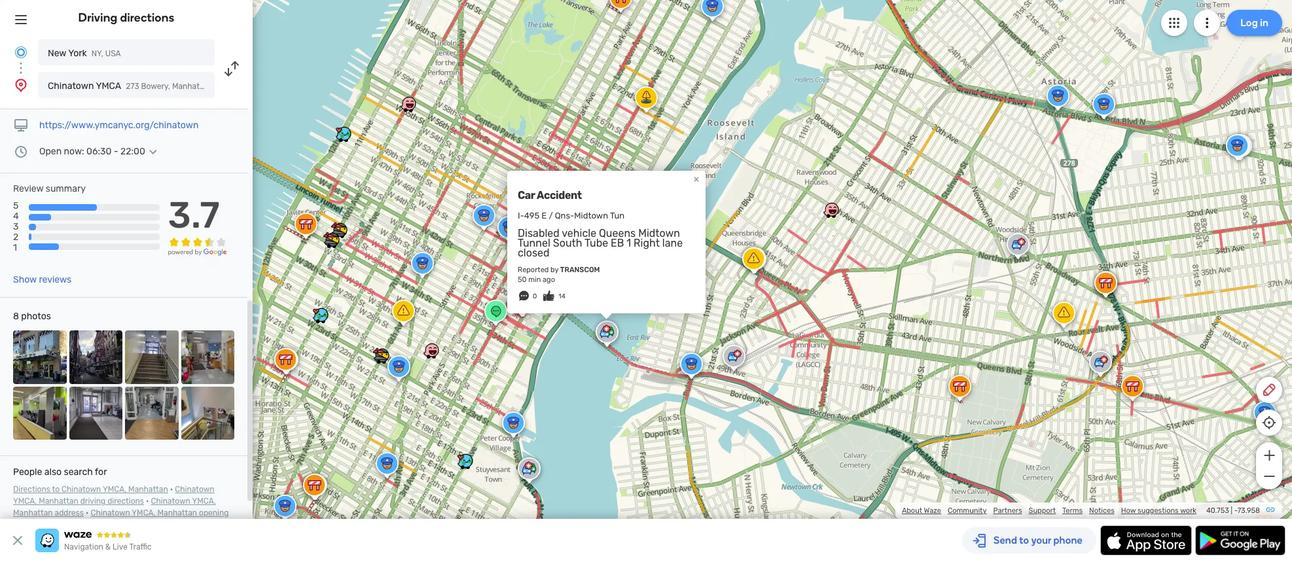 Task type: vqa. For each thing, say whether or not it's contained in the screenshot.
EB
yes



Task type: locate. For each thing, give the bounding box(es) containing it.
06:30
[[87, 146, 112, 157]]

lane
[[663, 237, 683, 250]]

0 horizontal spatial midtown
[[574, 211, 608, 221]]

chinatown inside chinatown ymca, manhattan address
[[151, 497, 190, 506]]

0 vertical spatial -
[[114, 146, 118, 157]]

1 vertical spatial -
[[1235, 507, 1238, 515]]

chinatown inside chinatown ymca, manhattan opening hours
[[91, 509, 130, 518]]

midtown up 'vehicle'
[[574, 211, 608, 221]]

ymca
[[96, 81, 121, 92]]

partners
[[994, 507, 1023, 515]]

image 5 of chinatown ymca, manhattan image
[[13, 387, 66, 440]]

chinatown ymca, manhattan driving directions
[[13, 485, 215, 506]]

chinatown down chinatown ymca, manhattan driving directions on the left bottom of the page
[[91, 509, 130, 518]]

chinatown ymca, manhattan opening hours
[[13, 509, 229, 530]]

manhattan inside chinatown ymca, manhattan opening hours
[[158, 509, 197, 518]]

people also search for
[[13, 467, 107, 478]]

review summary
[[13, 183, 86, 194]]

chinatown down york
[[48, 81, 94, 92]]

1 horizontal spatial midtown
[[639, 227, 680, 240]]

live
[[113, 543, 128, 552]]

1
[[627, 237, 631, 250], [13, 243, 17, 254]]

chinatown for chinatown ymca, manhattan address
[[151, 497, 190, 506]]

4
[[13, 211, 19, 222]]

review
[[13, 183, 43, 194]]

notices link
[[1090, 507, 1115, 515]]

car
[[518, 189, 535, 202]]

https://www.ymcanyc.org/chinatown
[[39, 120, 199, 131]]

1 inside 5 4 3 2 1
[[13, 243, 17, 254]]

ymca, up chinatown ymca, manhattan address link
[[103, 485, 127, 494]]

location image
[[13, 77, 29, 93]]

0 vertical spatial midtown
[[574, 211, 608, 221]]

people
[[13, 467, 42, 478]]

disabled vehicle queens midtown tunnel south tube eb 1 right lane closed reported by transcom 50 min ago
[[518, 227, 683, 284]]

chinatown up chinatown ymca, manhattan opening hours
[[151, 497, 190, 506]]

ymca, inside chinatown ymca, manhattan address
[[192, 497, 216, 506]]

1 horizontal spatial 1
[[627, 237, 631, 250]]

transcom
[[560, 266, 600, 274]]

chinatown ymca, manhattan address link
[[13, 497, 216, 518]]

https://www.ymcanyc.org/chinatown link
[[39, 120, 199, 131]]

manhattan inside chinatown ymca, manhattan address
[[13, 509, 53, 518]]

open now: 06:30 - 22:00 button
[[39, 146, 161, 157]]

ymca, up traffic
[[132, 509, 156, 518]]

1 vertical spatial midtown
[[639, 227, 680, 240]]

ymca, for opening
[[132, 509, 156, 518]]

driving directions
[[78, 10, 174, 25]]

- right |
[[1235, 507, 1238, 515]]

73.958
[[1238, 507, 1261, 515]]

midtown inside disabled vehicle queens midtown tunnel south tube eb 1 right lane closed reported by transcom 50 min ago
[[639, 227, 680, 240]]

closed
[[518, 247, 550, 259]]

directions
[[120, 10, 174, 25], [108, 497, 144, 506]]

navigation
[[64, 543, 103, 552]]

22:00
[[120, 146, 145, 157]]

current location image
[[13, 45, 29, 60]]

manhattan inside chinatown ymca, manhattan driving directions
[[39, 497, 78, 506]]

states
[[242, 82, 266, 91]]

3
[[13, 222, 19, 233]]

directions up chinatown ymca, manhattan opening hours
[[108, 497, 144, 506]]

driving
[[80, 497, 106, 506]]

-
[[114, 146, 118, 157], [1235, 507, 1238, 515]]

273
[[126, 82, 139, 91]]

1 down 3
[[13, 243, 17, 254]]

manhattan
[[128, 485, 168, 494], [39, 497, 78, 506], [13, 509, 53, 518], [158, 509, 197, 518]]

by
[[551, 266, 559, 274]]

chevron down image
[[145, 147, 161, 157]]

work
[[1181, 507, 1197, 515]]

manhattan for chinatown ymca, manhattan address
[[13, 509, 53, 518]]

ymca, for driving
[[13, 497, 37, 506]]

ymca, inside chinatown ymca, manhattan driving directions
[[13, 497, 37, 506]]

manhattan up hours
[[13, 509, 53, 518]]

min
[[529, 276, 541, 284]]

chinatown ymca, manhattan address
[[13, 497, 216, 518]]

ymca, down directions on the left of the page
[[13, 497, 37, 506]]

community link
[[948, 507, 987, 515]]

chinatown for chinatown ymca 273 bowery, manhattan, united states
[[48, 81, 94, 92]]

suggestions
[[1138, 507, 1179, 515]]

midtown right queens
[[639, 227, 680, 240]]

1 right eb
[[627, 237, 631, 250]]

about waze community partners support terms notices how suggestions work
[[902, 507, 1197, 515]]

support
[[1029, 507, 1056, 515]]

chinatown inside chinatown ymca, manhattan driving directions
[[175, 485, 215, 494]]

ymca,
[[103, 485, 127, 494], [13, 497, 37, 506], [192, 497, 216, 506], [132, 509, 156, 518]]

chinatown ymca, manhattan driving directions link
[[13, 485, 215, 506]]

for
[[95, 467, 107, 478]]

zoom out image
[[1262, 469, 1278, 485]]

directions right driving
[[120, 10, 174, 25]]

traffic
[[129, 543, 152, 552]]

midtown
[[574, 211, 608, 221], [639, 227, 680, 240]]

waze
[[924, 507, 942, 515]]

chinatown up opening
[[175, 485, 215, 494]]

40.753
[[1207, 507, 1230, 515]]

vehicle
[[562, 227, 597, 240]]

50
[[518, 276, 527, 284]]

directions to chinatown ymca, manhattan link
[[13, 485, 168, 494]]

0
[[533, 293, 537, 301]]

about
[[902, 507, 923, 515]]

zoom in image
[[1262, 448, 1278, 464]]

terms
[[1063, 507, 1083, 515]]

image 8 of chinatown ymca, manhattan image
[[181, 387, 234, 440]]

chinatown
[[48, 81, 94, 92], [62, 485, 101, 494], [175, 485, 215, 494], [151, 497, 190, 506], [91, 509, 130, 518]]

0 horizontal spatial 1
[[13, 243, 17, 254]]

1 vertical spatial directions
[[108, 497, 144, 506]]

manhattan down to
[[39, 497, 78, 506]]

chinatown ymca, manhattan opening hours link
[[13, 509, 229, 530]]

united
[[216, 82, 240, 91]]

disabled
[[518, 227, 560, 240]]

e
[[542, 211, 547, 221]]

photos
[[21, 311, 51, 322]]

tun
[[610, 211, 625, 221]]

|
[[1231, 507, 1233, 515]]

manhattan left opening
[[158, 509, 197, 518]]

opening
[[199, 509, 229, 518]]

ymca, up opening
[[192, 497, 216, 506]]

ymca, inside chinatown ymca, manhattan opening hours
[[132, 509, 156, 518]]

- left 22:00
[[114, 146, 118, 157]]

directions to chinatown ymca, manhattan
[[13, 485, 168, 494]]

car accident
[[518, 189, 582, 202]]



Task type: describe. For each thing, give the bounding box(es) containing it.
terms link
[[1063, 507, 1083, 515]]

40.753 | -73.958
[[1207, 507, 1261, 515]]

about waze link
[[902, 507, 942, 515]]

× link
[[691, 173, 703, 185]]

tube
[[585, 237, 608, 250]]

directions inside chinatown ymca, manhattan driving directions
[[108, 497, 144, 506]]

x image
[[10, 533, 26, 549]]

search
[[64, 467, 93, 478]]

×
[[694, 173, 700, 185]]

reviews
[[39, 274, 71, 286]]

reported
[[518, 266, 549, 274]]

computer image
[[13, 118, 29, 134]]

&
[[105, 543, 111, 552]]

manhattan,
[[172, 82, 214, 91]]

hours
[[13, 521, 34, 530]]

directions
[[13, 485, 50, 494]]

community
[[948, 507, 987, 515]]

open
[[39, 146, 62, 157]]

chinatown for chinatown ymca, manhattan opening hours
[[91, 509, 130, 518]]

8 photos
[[13, 311, 51, 322]]

image 3 of chinatown ymca, manhattan image
[[125, 331, 178, 384]]

/
[[549, 211, 553, 221]]

south
[[553, 237, 583, 250]]

accident
[[537, 189, 582, 202]]

manhattan up chinatown ymca, manhattan address
[[128, 485, 168, 494]]

address
[[55, 509, 84, 518]]

i-
[[518, 211, 524, 221]]

clock image
[[13, 144, 29, 160]]

tunnel
[[518, 237, 551, 250]]

new
[[48, 48, 66, 59]]

now:
[[64, 146, 84, 157]]

pencil image
[[1262, 382, 1278, 398]]

image 4 of chinatown ymca, manhattan image
[[181, 331, 234, 384]]

1 inside disabled vehicle queens midtown tunnel south tube eb 1 right lane closed reported by transcom 50 min ago
[[627, 237, 631, 250]]

navigation & live traffic
[[64, 543, 152, 552]]

ymca, for address
[[192, 497, 216, 506]]

2
[[13, 232, 18, 243]]

show
[[13, 274, 37, 286]]

chinatown up driving
[[62, 485, 101, 494]]

summary
[[46, 183, 86, 194]]

usa
[[105, 49, 121, 58]]

ago
[[543, 276, 555, 284]]

bowery,
[[141, 82, 170, 91]]

image 1 of chinatown ymca, manhattan image
[[13, 331, 66, 384]]

right
[[634, 237, 660, 250]]

495
[[524, 211, 540, 221]]

support link
[[1029, 507, 1056, 515]]

image 7 of chinatown ymca, manhattan image
[[125, 387, 178, 440]]

5 4 3 2 1
[[13, 200, 19, 254]]

eb
[[611, 237, 624, 250]]

notices
[[1090, 507, 1115, 515]]

5
[[13, 200, 19, 212]]

14
[[559, 293, 566, 301]]

i-495 e / qns-midtown tun
[[518, 211, 625, 221]]

how suggestions work link
[[1122, 507, 1197, 515]]

manhattan for chinatown ymca, manhattan driving directions
[[39, 497, 78, 506]]

open now: 06:30 - 22:00
[[39, 146, 145, 157]]

queens
[[599, 227, 636, 240]]

1 horizontal spatial -
[[1235, 507, 1238, 515]]

partners link
[[994, 507, 1023, 515]]

york
[[68, 48, 87, 59]]

qns-
[[555, 211, 574, 221]]

image 2 of chinatown ymca, manhattan image
[[69, 331, 122, 384]]

0 vertical spatial directions
[[120, 10, 174, 25]]

manhattan for chinatown ymca, manhattan opening hours
[[158, 509, 197, 518]]

also
[[44, 467, 62, 478]]

driving
[[78, 10, 118, 25]]

link image
[[1266, 505, 1276, 515]]

to
[[52, 485, 60, 494]]

new york ny, usa
[[48, 48, 121, 59]]

show reviews
[[13, 274, 71, 286]]

chinatown ymca 273 bowery, manhattan, united states
[[48, 81, 266, 92]]

3.7
[[168, 194, 220, 237]]

image 6 of chinatown ymca, manhattan image
[[69, 387, 122, 440]]

chinatown for chinatown ymca, manhattan driving directions
[[175, 485, 215, 494]]

8
[[13, 311, 19, 322]]

0 horizontal spatial -
[[114, 146, 118, 157]]



